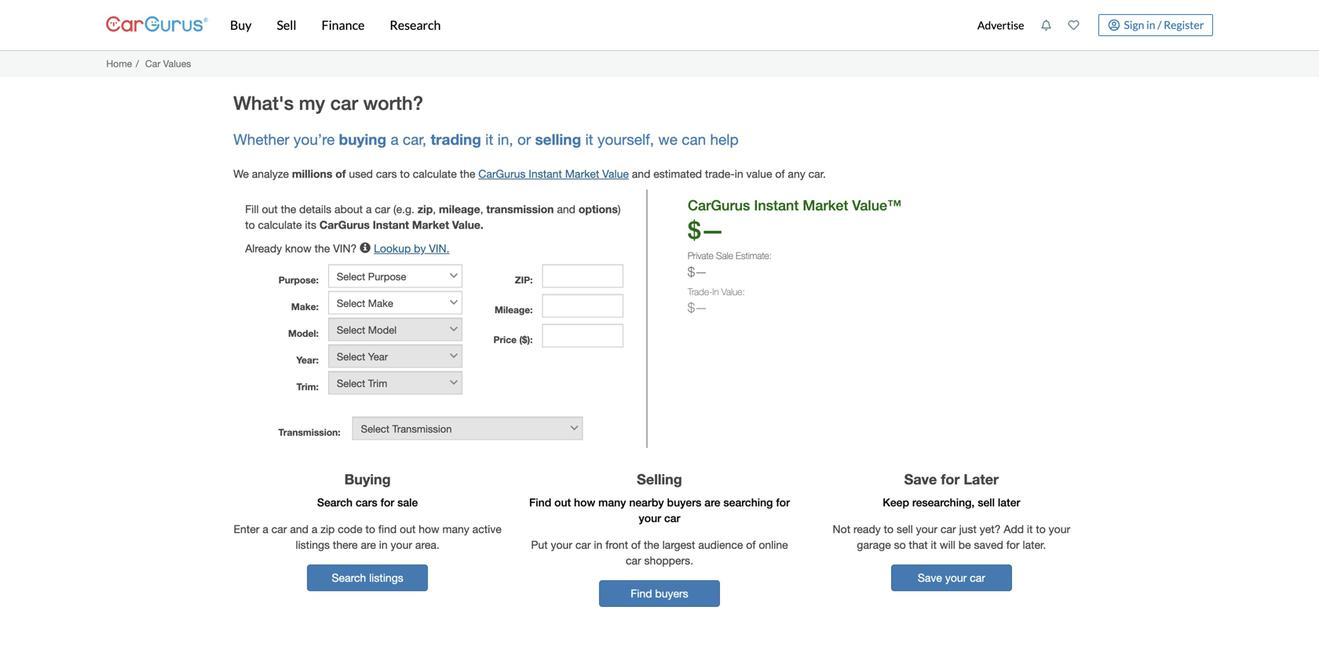 Task type: locate. For each thing, give the bounding box(es) containing it.
calculate up already
[[258, 218, 302, 231]]

out for find
[[555, 496, 571, 509]]

0 vertical spatial zip
[[418, 203, 433, 216]]

1 horizontal spatial and
[[557, 203, 576, 216]]

whether you're buying a car, trading it in, or selling it yourself, we can help
[[233, 131, 739, 148]]

buyers down shoppers.
[[655, 587, 689, 600]]

buying
[[339, 131, 387, 148]]

searching
[[724, 496, 773, 509]]

find inside "find buyers" button
[[631, 587, 652, 600]]

2 horizontal spatial market
[[803, 197, 849, 214]]

your down will
[[946, 572, 967, 585]]

save inside button
[[918, 572, 943, 585]]

market for value.
[[412, 218, 449, 231]]

2 vertical spatial cargurus
[[320, 218, 370, 231]]

0 horizontal spatial cargurus
[[320, 218, 370, 231]]

find buyers button
[[599, 581, 720, 607]]

instant for value.
[[373, 218, 409, 231]]

0 horizontal spatial calculate
[[258, 218, 302, 231]]

sell up so
[[897, 523, 913, 536]]

/ left car
[[136, 58, 139, 69]]

many inside enter a car and a zip code to find out how many active listings there are in your area.
[[443, 523, 470, 536]]

instant for value™
[[754, 197, 799, 214]]

instant down the value
[[754, 197, 799, 214]]

for right "searching" in the bottom of the page
[[776, 496, 790, 509]]

find inside the find out how many nearby buyers are searching for your car
[[529, 496, 552, 509]]

search down "there"
[[332, 572, 366, 585]]

many inside the find out how many nearby buyers are searching for your car
[[599, 496, 626, 509]]

many left active
[[443, 523, 470, 536]]

0 vertical spatial market
[[565, 167, 600, 180]]

0 horizontal spatial sell
[[897, 523, 913, 536]]

to
[[400, 167, 410, 180], [245, 218, 255, 231], [366, 523, 375, 536], [884, 523, 894, 536], [1036, 523, 1046, 536]]

for inside the find out how many nearby buyers are searching for your car
[[776, 496, 790, 509]]

and left options
[[557, 203, 576, 216]]

to inside enter a car and a zip code to find out how many active listings there are in your area.
[[366, 523, 375, 536]]

0 vertical spatial search
[[317, 496, 353, 509]]

value
[[603, 167, 629, 180]]

front
[[606, 539, 628, 552]]

it left will
[[931, 539, 937, 552]]

a right about
[[366, 203, 372, 216]]

1 horizontal spatial market
[[565, 167, 600, 180]]

in right the sign
[[1147, 18, 1156, 31]]

not
[[833, 523, 851, 536]]

buy button
[[218, 0, 264, 50]]

car down saved
[[970, 572, 986, 585]]

save your car
[[918, 572, 986, 585]]

ZIP: text field
[[542, 264, 624, 288]]

sell
[[277, 17, 297, 33]]

your down nearby
[[639, 512, 661, 525]]

how left nearby
[[574, 496, 596, 509]]

0 horizontal spatial out
[[262, 203, 278, 216]]

cargurus
[[479, 167, 526, 180], [688, 197, 750, 214], [320, 218, 370, 231]]

for up keep researching, sell later
[[941, 471, 960, 488]]

0 horizontal spatial zip
[[321, 523, 335, 536]]

of left used
[[336, 167, 346, 180]]

Mileage: text field
[[542, 294, 624, 318]]

1 vertical spatial cargurus
[[688, 197, 750, 214]]

a
[[391, 131, 399, 148], [366, 203, 372, 216], [263, 523, 269, 536], [312, 523, 318, 536]]

for
[[941, 471, 960, 488], [381, 496, 395, 509], [776, 496, 790, 509], [1007, 539, 1020, 552]]

a right enter
[[263, 523, 269, 536]]

cargurus for value™
[[688, 197, 750, 214]]

1 vertical spatial $—
[[688, 264, 708, 279]]

help
[[710, 131, 739, 148]]

there
[[333, 539, 358, 552]]

a left car,
[[391, 131, 399, 148]]

sell left later
[[978, 496, 995, 509]]

2 vertical spatial instant
[[373, 218, 409, 231]]

0 vertical spatial and
[[632, 167, 651, 180]]

and left code
[[290, 523, 309, 536]]

fill out the details about a car (e.g. zip , mileage , transmission and options
[[245, 203, 618, 216]]

1 , from the left
[[433, 203, 436, 216]]

1 horizontal spatial out
[[400, 523, 416, 536]]

finance button
[[309, 0, 377, 50]]

out
[[262, 203, 278, 216], [555, 496, 571, 509], [400, 523, 416, 536]]

0 horizontal spatial instant
[[373, 218, 409, 231]]

1 vertical spatial find
[[631, 587, 652, 600]]

2 vertical spatial $—
[[688, 300, 708, 315]]

1 horizontal spatial find
[[631, 587, 652, 600]]

cargurus down in,
[[479, 167, 526, 180]]

(e.g.
[[394, 203, 415, 216]]

1 horizontal spatial how
[[574, 496, 596, 509]]

2 vertical spatial and
[[290, 523, 309, 536]]

the inside the put your car in front of the largest audience of online car shoppers.
[[644, 539, 660, 552]]

0 vertical spatial buyers
[[667, 496, 702, 509]]

make:
[[291, 301, 319, 312]]

1 vertical spatial out
[[555, 496, 571, 509]]

how up area.
[[419, 523, 440, 536]]

whether
[[233, 131, 290, 148]]

listings down enter a car and a zip code to find out how many active listings there are in your area.
[[369, 572, 404, 585]]

cargurus inside cargurus instant market value™ $— private sale estimate: $— trade-in value: $—
[[688, 197, 750, 214]]

register
[[1164, 18, 1205, 31]]

menu bar
[[208, 0, 970, 50]]

$— down private
[[688, 264, 708, 279]]

search inside button
[[332, 572, 366, 585]]

buyers down selling
[[667, 496, 702, 509]]

for left the sale at the left of the page
[[381, 496, 395, 509]]

what's
[[233, 91, 294, 114]]

code
[[338, 523, 363, 536]]

by
[[414, 242, 426, 255]]

car inside the not ready to sell your car just yet? add it to your garage so that it will be saved for later.
[[941, 523, 956, 536]]

2 horizontal spatial cargurus
[[688, 197, 750, 214]]

0 vertical spatial how
[[574, 496, 596, 509]]

we analyze millions of used cars to calculate the cargurus instant market value and estimated trade-in value of any car.
[[233, 167, 826, 180]]

1 vertical spatial calculate
[[258, 218, 302, 231]]

keep researching, sell later
[[883, 496, 1021, 509]]

fill
[[245, 203, 259, 216]]

0 horizontal spatial listings
[[296, 539, 330, 552]]

the up shoppers.
[[644, 539, 660, 552]]

Price ($): text field
[[542, 324, 624, 347]]

for inside the not ready to sell your car just yet? add it to your garage so that it will be saved for later.
[[1007, 539, 1020, 552]]

1 vertical spatial and
[[557, 203, 576, 216]]

1 horizontal spatial sell
[[978, 496, 995, 509]]

many left nearby
[[599, 496, 626, 509]]

research
[[390, 17, 441, 33]]

are left "searching" in the bottom of the page
[[705, 496, 721, 509]]

sign
[[1124, 18, 1145, 31]]

know
[[285, 242, 312, 255]]

listings left "there"
[[296, 539, 330, 552]]

0 vertical spatial find
[[529, 496, 552, 509]]

the down trading
[[460, 167, 476, 180]]

market left value on the left of the page
[[565, 167, 600, 180]]

0 vertical spatial calculate
[[413, 167, 457, 180]]

1 vertical spatial sell
[[897, 523, 913, 536]]

search up code
[[317, 496, 353, 509]]

or
[[518, 131, 531, 148]]

1 horizontal spatial listings
[[369, 572, 404, 585]]

1 vertical spatial buyers
[[655, 587, 689, 600]]

calculate
[[413, 167, 457, 180], [258, 218, 302, 231]]

search cars for sale
[[317, 496, 418, 509]]

cars down buying at the left bottom of the page
[[356, 496, 378, 509]]

search
[[317, 496, 353, 509], [332, 572, 366, 585]]

search for search listings
[[332, 572, 366, 585]]

to up garage
[[884, 523, 894, 536]]

search for search cars for sale
[[317, 496, 353, 509]]

1 vertical spatial many
[[443, 523, 470, 536]]

0 vertical spatial instant
[[529, 167, 562, 180]]

market
[[565, 167, 600, 180], [803, 197, 849, 214], [412, 218, 449, 231]]

0 horizontal spatial many
[[443, 523, 470, 536]]

1 horizontal spatial ,
[[480, 203, 483, 216]]

, up 'value.'
[[480, 203, 483, 216]]

2 horizontal spatial and
[[632, 167, 651, 180]]

in down find
[[379, 539, 388, 552]]

instant down selling
[[529, 167, 562, 180]]

1 horizontal spatial calculate
[[413, 167, 457, 180]]

car right enter
[[272, 523, 287, 536]]

0 horizontal spatial market
[[412, 218, 449, 231]]

2 vertical spatial market
[[412, 218, 449, 231]]

find buyers
[[631, 587, 689, 600]]

$—
[[688, 216, 725, 244], [688, 264, 708, 279], [688, 300, 708, 315]]

zip right (e.g.
[[418, 203, 433, 216]]

car up will
[[941, 523, 956, 536]]

instant inside cargurus instant market value™ $— private sale estimate: $— trade-in value: $—
[[754, 197, 799, 214]]

how inside enter a car and a zip code to find out how many active listings there are in your area.
[[419, 523, 440, 536]]

and
[[632, 167, 651, 180], [557, 203, 576, 216], [290, 523, 309, 536]]

/ left the register
[[1158, 18, 1162, 31]]

vin.
[[429, 242, 450, 255]]

we
[[233, 167, 249, 180]]

your right 'put'
[[551, 539, 573, 552]]

$— up private
[[688, 216, 725, 244]]

1 vertical spatial are
[[361, 539, 376, 552]]

find up 'put'
[[529, 496, 552, 509]]

0 horizontal spatial ,
[[433, 203, 436, 216]]

1 horizontal spatial many
[[599, 496, 626, 509]]

car
[[331, 91, 358, 114], [375, 203, 390, 216], [665, 512, 681, 525], [272, 523, 287, 536], [941, 523, 956, 536], [576, 539, 591, 552], [626, 554, 641, 567], [970, 572, 986, 585]]

cars right used
[[376, 167, 397, 180]]

1 vertical spatial market
[[803, 197, 849, 214]]

open notifications image
[[1041, 20, 1052, 31]]

0 horizontal spatial and
[[290, 523, 309, 536]]

find down shoppers.
[[631, 587, 652, 600]]

0 vertical spatial out
[[262, 203, 278, 216]]

buyers inside the find out how many nearby buyers are searching for your car
[[667, 496, 702, 509]]

cargurus logo homepage link link
[[106, 3, 208, 48]]

calculate up fill out the details about a car (e.g. zip , mileage , transmission and options
[[413, 167, 457, 180]]

1 vertical spatial zip
[[321, 523, 335, 536]]

to down 'fill'
[[245, 218, 255, 231]]

0 vertical spatial cargurus
[[479, 167, 526, 180]]

of
[[336, 167, 346, 180], [776, 167, 785, 180], [631, 539, 641, 552], [746, 539, 756, 552]]

1 vertical spatial save
[[918, 572, 943, 585]]

instant down (e.g.
[[373, 218, 409, 231]]

in inside sign in / register link
[[1147, 18, 1156, 31]]

$— down trade-
[[688, 300, 708, 315]]

are inside enter a car and a zip code to find out how many active listings there are in your area.
[[361, 539, 376, 552]]

2 horizontal spatial instant
[[754, 197, 799, 214]]

price
[[494, 334, 517, 345]]

sell
[[978, 496, 995, 509], [897, 523, 913, 536]]

saved cars image
[[1069, 20, 1080, 31]]

0 horizontal spatial find
[[529, 496, 552, 509]]

car down the front
[[626, 554, 641, 567]]

value:
[[722, 286, 745, 297]]

values
[[163, 58, 191, 69]]

cargurus down about
[[320, 218, 370, 231]]

0 vertical spatial many
[[599, 496, 626, 509]]

private
[[688, 250, 714, 261]]

trim:
[[297, 381, 319, 392]]

enter a car and a zip code to find out how many active listings there are in your area.
[[234, 523, 502, 552]]

already
[[245, 242, 282, 255]]

/ inside 'menu'
[[1158, 18, 1162, 31]]

the
[[460, 167, 476, 180], [281, 203, 296, 216], [315, 242, 330, 255], [644, 539, 660, 552]]

buyers
[[667, 496, 702, 509], [655, 587, 689, 600]]

1 vertical spatial how
[[419, 523, 440, 536]]

1 vertical spatial instant
[[754, 197, 799, 214]]

save up researching,
[[905, 471, 937, 488]]

menu bar containing buy
[[208, 0, 970, 50]]

1 horizontal spatial are
[[705, 496, 721, 509]]

1 horizontal spatial /
[[1158, 18, 1162, 31]]

zip left code
[[321, 523, 335, 536]]

to up (e.g.
[[400, 167, 410, 180]]

menu
[[970, 3, 1214, 47]]

0 vertical spatial are
[[705, 496, 721, 509]]

your inside button
[[946, 572, 967, 585]]

in
[[1147, 18, 1156, 31], [735, 167, 744, 180], [379, 539, 388, 552], [594, 539, 603, 552]]

search listings
[[332, 572, 404, 585]]

home
[[106, 58, 132, 69]]

find for find out how many nearby buyers are searching for your car
[[529, 496, 552, 509]]

and right value on the left of the page
[[632, 167, 651, 180]]

1 vertical spatial /
[[136, 58, 139, 69]]

are right "there"
[[361, 539, 376, 552]]

audience
[[699, 539, 743, 552]]

3 $— from the top
[[688, 300, 708, 315]]

cargurus down the trade-
[[688, 197, 750, 214]]

and for options
[[557, 203, 576, 216]]

car.
[[809, 167, 826, 180]]

to inside ) to calculate its
[[245, 218, 255, 231]]

in inside enter a car and a zip code to find out how many active listings there are in your area.
[[379, 539, 388, 552]]

millions
[[292, 167, 333, 180]]

market down car.
[[803, 197, 849, 214]]

out inside the find out how many nearby buyers are searching for your car
[[555, 496, 571, 509]]

car up largest
[[665, 512, 681, 525]]

user icon image
[[1109, 19, 1120, 31]]

in left the front
[[594, 539, 603, 552]]

car left the front
[[576, 539, 591, 552]]

0 vertical spatial $—
[[688, 216, 725, 244]]

and inside enter a car and a zip code to find out how many active listings there are in your area.
[[290, 523, 309, 536]]

2 horizontal spatial out
[[555, 496, 571, 509]]

advertise
[[978, 18, 1025, 32]]

so
[[894, 539, 906, 552]]

any
[[788, 167, 806, 180]]

how inside the find out how many nearby buyers are searching for your car
[[574, 496, 596, 509]]

of right the front
[[631, 539, 641, 552]]

0 vertical spatial /
[[1158, 18, 1162, 31]]

of left any
[[776, 167, 785, 180]]

for down add
[[1007, 539, 1020, 552]]

market down fill out the details about a car (e.g. zip , mileage , transmission and options
[[412, 218, 449, 231]]

0 vertical spatial listings
[[296, 539, 330, 552]]

2 $— from the top
[[688, 264, 708, 279]]

in inside the put your car in front of the largest audience of online car shoppers.
[[594, 539, 603, 552]]

2 vertical spatial out
[[400, 523, 416, 536]]

car
[[145, 58, 161, 69]]

to left find
[[366, 523, 375, 536]]

market inside cargurus instant market value™ $— private sale estimate: $— trade-in value: $—
[[803, 197, 849, 214]]

1 vertical spatial search
[[332, 572, 366, 585]]

your inside enter a car and a zip code to find out how many active listings there are in your area.
[[391, 539, 412, 552]]

0 vertical spatial save
[[905, 471, 937, 488]]

save down that on the right bottom of page
[[918, 572, 943, 585]]

0 horizontal spatial how
[[419, 523, 440, 536]]

price ($):
[[494, 334, 533, 345]]

1 vertical spatial listings
[[369, 572, 404, 585]]

your down find
[[391, 539, 412, 552]]

save
[[905, 471, 937, 488], [918, 572, 943, 585]]

your right add
[[1049, 523, 1071, 536]]

0 horizontal spatial are
[[361, 539, 376, 552]]

, left mileage
[[433, 203, 436, 216]]

it left in,
[[486, 131, 494, 148]]

0 vertical spatial cars
[[376, 167, 397, 180]]



Task type: describe. For each thing, give the bounding box(es) containing it.
find out how many nearby buyers are searching for your car
[[529, 496, 790, 525]]

value
[[747, 167, 773, 180]]

online
[[759, 539, 788, 552]]

car inside the find out how many nearby buyers are searching for your car
[[665, 512, 681, 525]]

cargurus instant market value.
[[320, 218, 484, 231]]

a left code
[[312, 523, 318, 536]]

1 $— from the top
[[688, 216, 725, 244]]

car inside button
[[970, 572, 986, 585]]

be
[[959, 539, 971, 552]]

analyze
[[252, 167, 289, 180]]

year:
[[296, 355, 319, 366]]

out inside enter a car and a zip code to find out how many active listings there are in your area.
[[400, 523, 416, 536]]

a inside whether you're buying a car, trading it in, or selling it yourself, we can help
[[391, 131, 399, 148]]

search listings button
[[307, 565, 428, 592]]

later
[[964, 471, 999, 488]]

out for fill
[[262, 203, 278, 216]]

1 vertical spatial cars
[[356, 496, 378, 509]]

lookup by vin.
[[374, 242, 450, 255]]

lookup
[[374, 242, 411, 255]]

nearby
[[629, 496, 664, 509]]

save your car button
[[891, 565, 1012, 592]]

and for estimated
[[632, 167, 651, 180]]

buyers inside button
[[655, 587, 689, 600]]

find for find buyers
[[631, 587, 652, 600]]

transmission:
[[279, 427, 341, 438]]

cargurus for value.
[[320, 218, 370, 231]]

put
[[531, 539, 548, 552]]

it right selling
[[586, 131, 594, 148]]

info sign image
[[360, 243, 371, 254]]

later.
[[1023, 539, 1047, 552]]

find
[[379, 523, 397, 536]]

zip:
[[515, 274, 533, 285]]

options
[[579, 203, 618, 216]]

save for later
[[905, 471, 999, 488]]

active
[[473, 523, 502, 536]]

add
[[1004, 523, 1024, 536]]

1 horizontal spatial instant
[[529, 167, 562, 180]]

the left vin?
[[315, 242, 330, 255]]

car,
[[403, 131, 427, 148]]

can
[[682, 131, 706, 148]]

sale
[[716, 250, 734, 261]]

in,
[[498, 131, 513, 148]]

car inside enter a car and a zip code to find out how many active listings there are in your area.
[[272, 523, 287, 536]]

lookup by vin. link
[[374, 242, 450, 255]]

already know the vin?
[[245, 242, 360, 255]]

will
[[940, 539, 956, 552]]

transmission
[[487, 203, 554, 216]]

we
[[659, 131, 678, 148]]

the left details
[[281, 203, 296, 216]]

estimate:
[[736, 250, 772, 261]]

not ready to sell your car just yet? add it to your garage so that it will be saved for later.
[[833, 523, 1071, 552]]

home / car values
[[106, 58, 191, 69]]

it right add
[[1027, 523, 1033, 536]]

my
[[299, 91, 325, 114]]

garage
[[857, 539, 891, 552]]

value™
[[853, 197, 902, 214]]

1 horizontal spatial cargurus
[[479, 167, 526, 180]]

you're
[[294, 131, 335, 148]]

estimated
[[654, 167, 702, 180]]

car left (e.g.
[[375, 203, 390, 216]]

sign in / register
[[1124, 18, 1205, 31]]

market for value™
[[803, 197, 849, 214]]

cargurus logo homepage link image
[[106, 3, 208, 48]]

details
[[299, 203, 332, 216]]

sell inside the not ready to sell your car just yet? add it to your garage so that it will be saved for later.
[[897, 523, 913, 536]]

researching,
[[913, 496, 975, 509]]

ready
[[854, 523, 881, 536]]

value.
[[452, 218, 484, 231]]

saved
[[974, 539, 1004, 552]]

selling
[[535, 131, 581, 148]]

save for save your car
[[918, 572, 943, 585]]

save for save for later
[[905, 471, 937, 488]]

trading
[[431, 131, 481, 148]]

)
[[618, 203, 621, 216]]

zip inside enter a car and a zip code to find out how many active listings there are in your area.
[[321, 523, 335, 536]]

yet?
[[980, 523, 1001, 536]]

buying
[[345, 471, 391, 488]]

put your car in front of the largest audience of online car shoppers.
[[531, 539, 788, 567]]

trade-
[[705, 167, 735, 180]]

listings inside enter a car and a zip code to find out how many active listings there are in your area.
[[296, 539, 330, 552]]

sign in / register link
[[1099, 14, 1214, 36]]

0 vertical spatial sell
[[978, 496, 995, 509]]

2 , from the left
[[480, 203, 483, 216]]

home link
[[106, 58, 132, 69]]

shoppers.
[[645, 554, 694, 567]]

finance
[[322, 17, 365, 33]]

0 horizontal spatial /
[[136, 58, 139, 69]]

your up that on the right bottom of page
[[916, 523, 938, 536]]

listings inside button
[[369, 572, 404, 585]]

keep
[[883, 496, 910, 509]]

in
[[713, 286, 719, 297]]

research button
[[377, 0, 454, 50]]

later
[[998, 496, 1021, 509]]

area.
[[415, 539, 440, 552]]

calculate inside ) to calculate its
[[258, 218, 302, 231]]

selling
[[637, 471, 682, 488]]

in left the value
[[735, 167, 744, 180]]

enter
[[234, 523, 260, 536]]

about
[[335, 203, 363, 216]]

menu containing sign in / register
[[970, 3, 1214, 47]]

model:
[[288, 328, 319, 339]]

1 horizontal spatial zip
[[418, 203, 433, 216]]

to up later.
[[1036, 523, 1046, 536]]

worth?
[[363, 91, 423, 114]]

car right my
[[331, 91, 358, 114]]

yourself,
[[598, 131, 654, 148]]

your inside the put your car in front of the largest audience of online car shoppers.
[[551, 539, 573, 552]]

are inside the find out how many nearby buyers are searching for your car
[[705, 496, 721, 509]]

of left online
[[746, 539, 756, 552]]

vin?
[[333, 242, 357, 255]]

what's my car worth?
[[233, 91, 423, 114]]

sale
[[398, 496, 418, 509]]

your inside the find out how many nearby buyers are searching for your car
[[639, 512, 661, 525]]



Task type: vqa. For each thing, say whether or not it's contained in the screenshot.
WE ANALYZE MILLIONS OF USED CARS TO CALCULATE THE CARGURUS INSTANT MARKET VALUE AND ESTIMATED TRADE-IN VALUE OF ANY CAR.
yes



